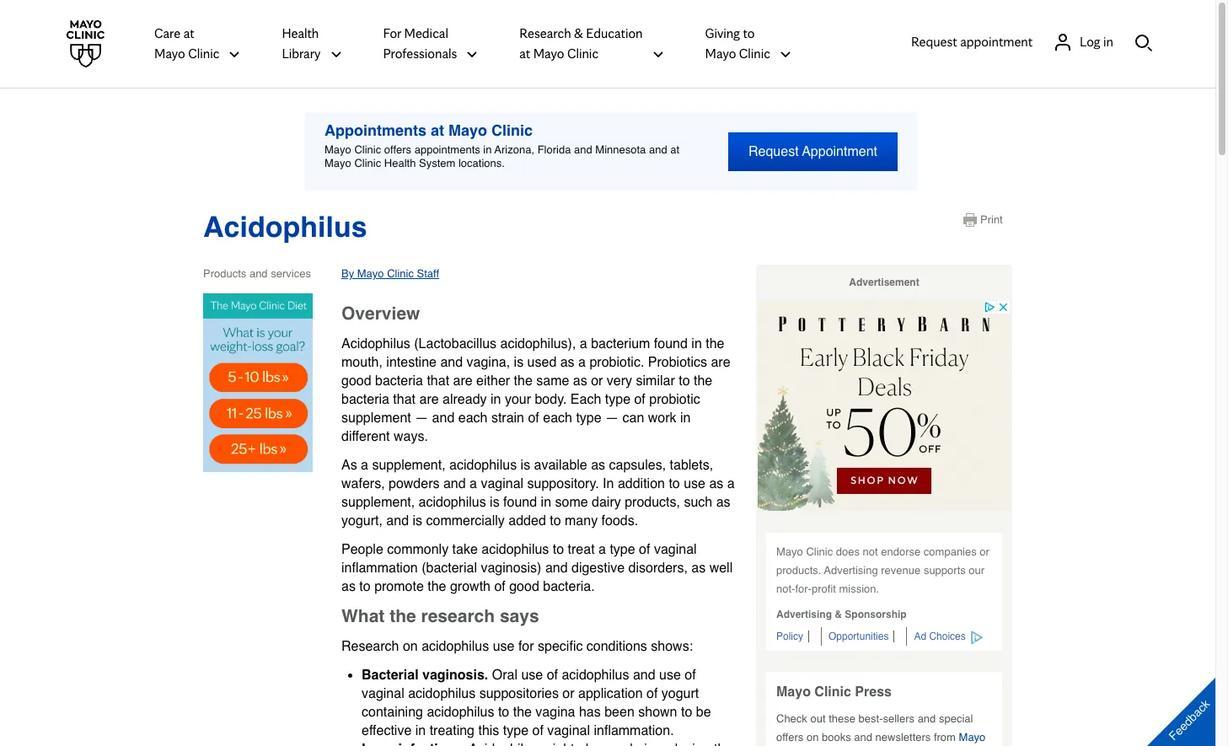 Task type: describe. For each thing, give the bounding box(es) containing it.
endorse
[[881, 546, 921, 558]]

1 vertical spatial advertising
[[777, 609, 832, 621]]

at inside care at mayo clinic
[[184, 25, 194, 41]]

already
[[443, 392, 487, 407]]

type down very
[[605, 392, 631, 407]]

1 horizontal spatial are
[[453, 374, 473, 389]]

application
[[578, 686, 643, 702]]

different
[[341, 429, 390, 444]]

inflammation
[[341, 561, 418, 576]]

yogurt,
[[341, 514, 383, 529]]

probiotic
[[649, 392, 700, 407]]

florida
[[538, 143, 571, 156]]

and left 'services'
[[250, 267, 268, 280]]

0 horizontal spatial on
[[403, 639, 418, 654]]

conditions
[[587, 639, 647, 654]]

as a supplement, acidophilus is available as capsules, tablets, wafers, powders and a vaginal suppository. in addition to use as a supplement, acidophilus is found in some dairy products, such as yogurt, and is commercially added to many foods.
[[341, 458, 735, 529]]

library
[[282, 46, 321, 62]]

for medical professionals button
[[383, 23, 479, 65]]

inflammation.
[[594, 723, 674, 739]]

to inside 'acidophilus (lactobacillus acidophilus), a bacterium found in the mouth, intestine and vagina, is used as a probiotic. probiotics are good bacteria that are either the same as or very similar to the bacteria that are already in your body. each type of probiotic supplement — and each strain of each type — can work in different ways.'
[[679, 374, 690, 389]]

use up suppositories
[[521, 668, 543, 683]]

supports
[[924, 564, 966, 577]]

mouth,
[[341, 355, 383, 370]]

minnesota
[[596, 143, 646, 156]]

the mayo clinic diet: what is your weight-loss goal? 5-10 lbs, 11-25 lbs, or 25+ lbs image
[[203, 293, 313, 472]]

check
[[777, 713, 808, 725]]

digestive
[[572, 561, 625, 576]]

vaginal inside people commonly take acidophilus to treat a type of vaginal inflammation (bacterial vaginosis) and digestive disorders, as well as to promote the growth of good bacteria.
[[654, 542, 697, 557]]

as up in
[[591, 458, 605, 473]]

opportunities
[[829, 631, 889, 643]]

acidophilus up the application
[[562, 668, 629, 683]]

mayo inside research & education at mayo clinic
[[533, 46, 564, 62]]

commercially
[[426, 514, 505, 529]]

services
[[271, 267, 311, 280]]

feedback button
[[1133, 664, 1229, 746]]

mission.
[[839, 583, 880, 595]]

as
[[341, 458, 357, 473]]

vagina
[[536, 705, 575, 720]]

is inside 'acidophilus (lactobacillus acidophilus), a bacterium found in the mouth, intestine and vagina, is used as a probiotic. probiotics are good bacteria that are either the same as or very similar to the bacteria that are already in your body. each type of probiotic supplement — and each strain of each type — can work in different ways.'
[[514, 355, 524, 370]]

mayo clinic does not endorse companies or products. advertising revenue supports our not-for-profit mission.
[[777, 546, 990, 595]]

research for research on acidophilus use for specific conditions shows:
[[341, 639, 399, 654]]

what
[[341, 606, 385, 627]]

arizona,
[[495, 143, 535, 156]]

a inside people commonly take acidophilus to treat a type of vaginal inflammation (bacterial vaginosis) and digestive disorders, as well as to promote the growth of good bacteria.
[[599, 542, 606, 557]]

professionals
[[383, 46, 457, 62]]

has
[[579, 705, 601, 720]]

good inside 'acidophilus (lactobacillus acidophilus), a bacterium found in the mouth, intestine and vagina, is used as a probiotic. probiotics are good bacteria that are either the same as or very similar to the bacteria that are already in your body. each type of probiotic supplement — and each strain of each type — can work in different ways.'
[[341, 374, 372, 389]]

suppositories
[[479, 686, 559, 702]]

use up yogurt at the right of page
[[659, 668, 681, 683]]

intestine
[[386, 355, 437, 370]]

promote
[[374, 579, 424, 594]]

appointment
[[961, 33, 1033, 49]]

research
[[421, 606, 495, 627]]

wafers,
[[341, 476, 385, 492]]

or inside mayo clinic does not endorse companies or products. advertising revenue supports our not-for-profit mission.
[[980, 546, 990, 558]]

log in
[[1080, 33, 1114, 49]]

on inside "check out these best-sellers and special offers on books and newsletters from"
[[807, 731, 819, 744]]

profit
[[812, 583, 836, 595]]

of down vaginosis)
[[494, 579, 506, 594]]

clinic inside care at mayo clinic
[[188, 46, 220, 62]]

the inside people commonly take acidophilus to treat a type of vaginal inflammation (bacterial vaginosis) and digestive disorders, as well as to promote the growth of good bacteria.
[[428, 579, 446, 594]]

many
[[565, 514, 598, 529]]

research on acidophilus use for specific conditions shows:
[[341, 639, 693, 654]]

Request appointment text field
[[911, 32, 1033, 52]]

vaginal inside as a supplement, acidophilus is available as capsules, tablets, wafers, powders and a vaginal suppository. in addition to use as a supplement, acidophilus is found in some dairy products, such as yogurt, and is commercially added to many foods.
[[481, 476, 524, 492]]

acidophilus for acidophilus (lactobacillus acidophilus), a bacterium found in the mouth, intestine and vagina, is used as a probiotic. probiotics are good bacteria that are either the same as or very similar to the bacteria that are already in your body. each type of probiotic supplement — and each strain of each type — can work in different ways.
[[341, 336, 410, 352]]

in down probiotic
[[680, 411, 691, 426]]

suppository.
[[527, 476, 599, 492]]

to down inflammation
[[359, 579, 371, 594]]

1 each from the left
[[458, 411, 488, 426]]

mayo inside giving to mayo clinic
[[705, 46, 736, 62]]

bacteria.
[[543, 579, 595, 594]]

care
[[154, 25, 181, 41]]

shows:
[[651, 639, 693, 654]]

well
[[710, 561, 733, 576]]

and down the (lactobacillus
[[440, 355, 463, 370]]

request for request appointment
[[911, 33, 958, 49]]

specific
[[538, 639, 583, 654]]

good inside people commonly take acidophilus to treat a type of vaginal inflammation (bacterial vaginosis) and digestive disorders, as well as to promote the growth of good bacteria.
[[509, 579, 539, 594]]

ad choices
[[914, 631, 966, 643]]

found inside as a supplement, acidophilus is available as capsules, tablets, wafers, powders and a vaginal suppository. in addition to use as a supplement, acidophilus is found in some dairy products, such as yogurt, and is commercially added to many foods.
[[503, 495, 537, 510]]

acidophilus inside people commonly take acidophilus to treat a type of vaginal inflammation (bacterial vaginosis) and digestive disorders, as well as to promote the growth of good bacteria.
[[482, 542, 549, 557]]

offers inside "check out these best-sellers and special offers on books and newsletters from"
[[777, 731, 804, 744]]

is up "commonly"
[[413, 514, 422, 529]]

1 — from the left
[[415, 411, 428, 426]]

mayo inside mayo clinic does not endorse companies or products. advertising revenue supports our not-for-profit mission.
[[777, 546, 803, 558]]

care at mayo clinic
[[154, 25, 220, 62]]

research & education at mayo clinic
[[520, 25, 643, 62]]

giving to mayo clinic
[[705, 25, 771, 62]]

policy link
[[777, 631, 809, 643]]

tablets,
[[670, 458, 713, 473]]

ad
[[914, 631, 927, 643]]

in inside as a supplement, acidophilus is available as capsules, tablets, wafers, powders and a vaginal suppository. in addition to use as a supplement, acidophilus is found in some dairy products, such as yogurt, and is commercially added to many foods.
[[541, 495, 551, 510]]

policy
[[777, 631, 804, 643]]

vaginal down bacterial
[[362, 686, 404, 702]]

locations.
[[459, 157, 505, 169]]

vaginosis.
[[422, 668, 488, 683]]

and down the already
[[432, 411, 455, 426]]

by
[[341, 267, 354, 280]]

for
[[518, 639, 534, 654]]

body.
[[535, 392, 567, 407]]

of down vagina
[[532, 723, 544, 739]]

opportunities link
[[829, 631, 895, 643]]

0 vertical spatial that
[[427, 374, 450, 389]]

bacterium
[[591, 336, 650, 352]]

books
[[822, 731, 851, 744]]

1 vertical spatial supplement,
[[341, 495, 415, 510]]

research for research & education at mayo clinic
[[520, 25, 571, 41]]

commonly
[[387, 542, 449, 557]]

bacterial vaginosis.
[[362, 668, 488, 683]]

of down your
[[528, 411, 539, 426]]

people commonly take acidophilus to treat a type of vaginal inflammation (bacterial vaginosis) and digestive disorders, as well as to promote the growth of good bacteria.
[[341, 542, 733, 594]]

1 vertical spatial that
[[393, 392, 416, 407]]

(bacterial
[[422, 561, 477, 576]]

0 horizontal spatial are
[[419, 392, 439, 407]]

does
[[836, 546, 860, 558]]

work
[[648, 411, 677, 426]]

addition
[[618, 476, 665, 492]]

2 — from the left
[[605, 411, 619, 426]]

sellers
[[883, 713, 915, 725]]

your
[[505, 392, 531, 407]]

as up each
[[573, 374, 587, 389]]

acidophilus),
[[500, 336, 576, 352]]

been
[[605, 705, 635, 720]]

education
[[586, 25, 643, 41]]

choices
[[930, 631, 966, 643]]

to up 'this' at the bottom left of the page
[[498, 705, 509, 720]]

of up yogurt at the right of page
[[685, 668, 696, 683]]

mayo link
[[777, 731, 986, 746]]

2 horizontal spatial are
[[711, 355, 731, 370]]

request appointment link
[[911, 32, 1033, 52]]

type down each
[[576, 411, 602, 426]]

& for education
[[574, 25, 583, 41]]

1 vertical spatial bacteria
[[341, 392, 389, 407]]

acidophilus for acidophilus
[[203, 211, 367, 244]]

the up "probiotics" on the right top
[[706, 336, 725, 352]]

appointments
[[415, 143, 480, 156]]

to inside giving to mayo clinic
[[743, 25, 755, 41]]

products and services
[[203, 267, 311, 280]]

from
[[934, 731, 956, 744]]



Task type: locate. For each thing, give the bounding box(es) containing it.
0 vertical spatial are
[[711, 355, 731, 370]]

1 horizontal spatial that
[[427, 374, 450, 389]]

1 horizontal spatial request
[[911, 33, 958, 49]]

mayo inside main content
[[357, 267, 384, 280]]

on down out
[[807, 731, 819, 744]]

advertising & sponsorship
[[777, 609, 907, 621]]

newsletters
[[876, 731, 931, 744]]

to left be
[[681, 705, 693, 720]]

use down tablets,
[[684, 476, 706, 492]]

supplement, up powders
[[372, 458, 446, 473]]

as right the such on the bottom right of the page
[[716, 495, 731, 510]]

vagina,
[[467, 355, 510, 370]]

check out these best-sellers and special offers on books and newsletters from
[[777, 713, 973, 744]]

health inside appointments at mayo clinic mayo clinic offers appointments in arizona, florida and minnesota and at mayo clinic health system locations.
[[384, 157, 416, 169]]

yogurt
[[662, 686, 699, 702]]

or inside 'acidophilus (lactobacillus acidophilus), a bacterium found in the mouth, intestine and vagina, is used as a probiotic. probiotics are good bacteria that are either the same as or very similar to the bacteria that are already in your body. each type of probiotic supplement — and each strain of each type — can work in different ways.'
[[591, 374, 603, 389]]

products.
[[777, 564, 822, 577]]

clinic inside main content
[[387, 267, 414, 280]]

1 vertical spatial or
[[980, 546, 990, 558]]

mayo clinic home page image
[[62, 20, 109, 67]]

is up commercially at the bottom of the page
[[490, 495, 500, 510]]

clinic
[[188, 46, 220, 62], [567, 46, 599, 62], [739, 46, 771, 62], [492, 121, 533, 139], [354, 143, 381, 156], [354, 157, 381, 169], [387, 267, 414, 280], [806, 546, 833, 558], [815, 685, 852, 700]]

research left education
[[520, 25, 571, 41]]

similar
[[636, 374, 675, 389]]

type inside people commonly take acidophilus to treat a type of vaginal inflammation (bacterial vaginosis) and digestive disorders, as well as to promote the growth of good bacteria.
[[610, 542, 635, 557]]

is
[[514, 355, 524, 370], [521, 458, 530, 473], [490, 495, 500, 510], [413, 514, 422, 529]]

treat
[[568, 542, 595, 557]]

use
[[684, 476, 706, 492], [493, 639, 515, 654], [521, 668, 543, 683], [659, 668, 681, 683]]

as left the well
[[692, 561, 706, 576]]

2 each from the left
[[543, 411, 572, 426]]

staff
[[417, 267, 439, 280]]

and up the from
[[918, 713, 936, 725]]

1 horizontal spatial —
[[605, 411, 619, 426]]

and up the application
[[633, 668, 656, 683]]

these
[[829, 713, 856, 725]]

1 vertical spatial offers
[[777, 731, 804, 744]]

for
[[383, 25, 401, 41]]

for-
[[795, 583, 812, 595]]

this
[[478, 723, 499, 739]]

1 horizontal spatial health
[[384, 157, 416, 169]]

0 horizontal spatial found
[[503, 495, 537, 510]]

acidophilus up vaginosis.
[[422, 639, 489, 654]]

advertising inside mayo clinic does not endorse companies or products. advertising revenue supports our not-for-profit mission.
[[824, 564, 878, 577]]

the down "probiotics" on the right top
[[694, 374, 713, 389]]

advertising
[[824, 564, 878, 577], [777, 609, 832, 621]]

in inside appointments at mayo clinic mayo clinic offers appointments in arizona, florida and minnesota and at mayo clinic health system locations.
[[483, 143, 492, 156]]

(lactobacillus
[[414, 336, 497, 352]]

good
[[341, 374, 372, 389], [509, 579, 539, 594]]

as up what
[[341, 579, 356, 594]]

1 horizontal spatial each
[[543, 411, 572, 426]]

our
[[969, 564, 985, 577]]

& down profit
[[835, 609, 842, 621]]

0 horizontal spatial —
[[415, 411, 428, 426]]

ad choices link
[[914, 631, 983, 643]]

advertising down does
[[824, 564, 878, 577]]

advertisement region
[[758, 300, 1011, 512]]

1 vertical spatial &
[[835, 609, 842, 621]]

use left for
[[493, 639, 515, 654]]

are up the already
[[453, 374, 473, 389]]

are left the already
[[419, 392, 439, 407]]

containing
[[362, 705, 423, 720]]

acidophilus up mouth,
[[341, 336, 410, 352]]

2 vertical spatial are
[[419, 392, 439, 407]]

0 horizontal spatial good
[[341, 374, 372, 389]]

& for sponsorship
[[835, 609, 842, 621]]

request for request appointment
[[749, 144, 799, 159]]

in right log
[[1104, 33, 1114, 49]]

and right florida
[[574, 143, 593, 156]]

acidophilus
[[449, 458, 517, 473], [419, 495, 486, 510], [482, 542, 549, 557], [422, 639, 489, 654], [562, 668, 629, 683], [408, 686, 476, 702], [427, 705, 494, 720]]

0 vertical spatial or
[[591, 374, 603, 389]]

acidophilus down vaginosis.
[[408, 686, 476, 702]]

acidophilus inside 'acidophilus (lactobacillus acidophilus), a bacterium found in the mouth, intestine and vagina, is used as a probiotic. probiotics are good bacteria that are either the same as or very similar to the bacteria that are already in your body. each type of probiotic supplement — and each strain of each type — can work in different ways.'
[[341, 336, 410, 352]]

acidophilus up vaginosis)
[[482, 542, 549, 557]]

use inside as a supplement, acidophilus is available as capsules, tablets, wafers, powders and a vaginal suppository. in addition to use as a supplement, acidophilus is found in some dairy products, such as yogurt, and is commercially added to many foods.
[[684, 476, 706, 492]]

offers down the check
[[777, 731, 804, 744]]

appointments at mayo clinic mayo clinic offers appointments in arizona, florida and minnesota and at mayo clinic health system locations.
[[325, 121, 680, 169]]

acidophilus up "treating"
[[427, 705, 494, 720]]

main content containing overview
[[341, 265, 736, 746]]

request appointment
[[749, 144, 878, 159]]

to down tablets,
[[669, 476, 680, 492]]

can
[[623, 411, 644, 426]]

giving to mayo clinic button
[[705, 23, 793, 65]]

companies
[[924, 546, 977, 558]]

1 vertical spatial health
[[384, 157, 416, 169]]

supplement, down wafers,
[[341, 495, 415, 510]]

and right the minnesota
[[649, 143, 667, 156]]

each down "body."
[[543, 411, 572, 426]]

are
[[711, 355, 731, 370], [453, 374, 473, 389], [419, 392, 439, 407]]

in left "treating"
[[415, 723, 426, 739]]

print
[[981, 213, 1003, 226]]

found
[[654, 336, 688, 352], [503, 495, 537, 510]]

0 vertical spatial acidophilus
[[203, 211, 367, 244]]

clinic inside mayo clinic does not endorse companies or products. advertising revenue supports our not-for-profit mission.
[[806, 546, 833, 558]]

offers
[[384, 143, 412, 156], [777, 731, 804, 744]]

1 horizontal spatial or
[[591, 374, 603, 389]]

or up vagina
[[563, 686, 575, 702]]

1 horizontal spatial good
[[509, 579, 539, 594]]

or inside oral use of acidophilus and use of vaginal acidophilus suppositories or application of yogurt containing acidophilus to the vagina has been shown to be effective in treating this type of vaginal inflammation.
[[563, 686, 575, 702]]

by mayo clinic staff link
[[341, 267, 439, 280]]

1 horizontal spatial &
[[835, 609, 842, 621]]

disorders,
[[629, 561, 688, 576]]

found up "probiotics" on the right top
[[654, 336, 688, 352]]

good down mouth,
[[341, 374, 372, 389]]

found inside 'acidophilus (lactobacillus acidophilus), a bacterium found in the mouth, intestine and vagina, is used as a probiotic. probiotics are good bacteria that are either the same as or very similar to the bacteria that are already in your body. each type of probiotic supplement — and each strain of each type — can work in different ways.'
[[654, 336, 688, 352]]

0 horizontal spatial offers
[[384, 143, 412, 156]]

advertisement
[[849, 277, 920, 288]]

— left can
[[605, 411, 619, 426]]

the down suppositories
[[513, 705, 532, 720]]

offers inside appointments at mayo clinic mayo clinic offers appointments in arizona, florida and minnesota and at mayo clinic health system locations.
[[384, 143, 412, 156]]

and inside people commonly take acidophilus to treat a type of vaginal inflammation (bacterial vaginosis) and digestive disorders, as well as to promote the growth of good bacteria.
[[545, 561, 568, 576]]

request inside text box
[[911, 33, 958, 49]]

request appointment
[[911, 33, 1033, 49]]

print link
[[964, 211, 1013, 229]]

to down some
[[550, 514, 561, 529]]

0 vertical spatial supplement,
[[372, 458, 446, 473]]

in inside text box
[[1104, 33, 1114, 49]]

press
[[855, 685, 892, 700]]

bacteria down intestine
[[375, 374, 423, 389]]

on up bacterial vaginosis.
[[403, 639, 418, 654]]

of up disorders,
[[639, 542, 650, 557]]

by mayo clinic staff
[[341, 267, 439, 280]]

acidophilus up 'services'
[[203, 211, 367, 244]]

either
[[477, 374, 510, 389]]

1 vertical spatial research
[[341, 639, 399, 654]]

special
[[939, 713, 973, 725]]

as up the same
[[560, 355, 575, 370]]

and inside oral use of acidophilus and use of vaginal acidophilus suppositories or application of yogurt containing acidophilus to the vagina has been shown to be effective in treating this type of vaginal inflammation.
[[633, 668, 656, 683]]

acidophilus up commercially at the bottom of the page
[[419, 495, 486, 510]]

1 vertical spatial acidophilus
[[341, 336, 410, 352]]

1 vertical spatial request
[[749, 144, 799, 159]]

vaginal down vagina
[[547, 723, 590, 739]]

acidophilus (lactobacillus acidophilus), a bacterium found in the mouth, intestine and vagina, is used as a probiotic. probiotics are good bacteria that are either the same as or very similar to the bacteria that are already in your body. each type of probiotic supplement — and each strain of each type — can work in different ways.
[[341, 336, 731, 444]]

2 vertical spatial or
[[563, 686, 575, 702]]

0 vertical spatial bacteria
[[375, 374, 423, 389]]

the up your
[[514, 374, 533, 389]]

appointment
[[802, 144, 878, 159]]

shown
[[639, 705, 678, 720]]

added
[[509, 514, 546, 529]]

1 vertical spatial are
[[453, 374, 473, 389]]

— up the 'ways.'
[[415, 411, 428, 426]]

to down "probiotics" on the right top
[[679, 374, 690, 389]]

0 horizontal spatial research
[[341, 639, 399, 654]]

0 horizontal spatial health
[[282, 25, 319, 41]]

in inside oral use of acidophilus and use of vaginal acidophilus suppositories or application of yogurt containing acidophilus to the vagina has been shown to be effective in treating this type of vaginal inflammation.
[[415, 723, 426, 739]]

in up "probiotics" on the right top
[[692, 336, 702, 352]]

good down vaginosis)
[[509, 579, 539, 594]]

log in link
[[1053, 32, 1114, 52]]

1 horizontal spatial found
[[654, 336, 688, 352]]

foods.
[[602, 514, 638, 529]]

to left treat at the left
[[553, 542, 564, 557]]

that up the already
[[427, 374, 450, 389]]

1 vertical spatial found
[[503, 495, 537, 510]]

in
[[603, 476, 614, 492]]

the down promote
[[390, 606, 416, 627]]

0 horizontal spatial &
[[574, 25, 583, 41]]

the inside oral use of acidophilus and use of vaginal acidophilus suppositories or application of yogurt containing acidophilus to the vagina has been shown to be effective in treating this type of vaginal inflammation.
[[513, 705, 532, 720]]

0 horizontal spatial each
[[458, 411, 488, 426]]

0 vertical spatial offers
[[384, 143, 412, 156]]

vaginosis)
[[481, 561, 542, 576]]

and up "commonly"
[[386, 514, 409, 529]]

0 vertical spatial good
[[341, 374, 372, 389]]

supplement,
[[372, 458, 446, 473], [341, 495, 415, 510]]

found up added
[[503, 495, 537, 510]]

of
[[634, 392, 646, 407], [528, 411, 539, 426], [639, 542, 650, 557], [494, 579, 506, 594], [547, 668, 558, 683], [685, 668, 696, 683], [647, 686, 658, 702], [532, 723, 544, 739]]

oral
[[492, 668, 518, 683]]

bacteria up supplement
[[341, 392, 389, 407]]

or up each
[[591, 374, 603, 389]]

clinic inside giving to mayo clinic
[[739, 46, 771, 62]]

health up 'library'
[[282, 25, 319, 41]]

1 vertical spatial on
[[807, 731, 819, 744]]

for medical professionals
[[383, 25, 457, 62]]

vaginal up disorders,
[[654, 542, 697, 557]]

vaginal up added
[[481, 476, 524, 492]]

1 vertical spatial good
[[509, 579, 539, 594]]

Log in text field
[[1080, 32, 1114, 52]]

capsules,
[[609, 458, 666, 473]]

bacteria
[[375, 374, 423, 389], [341, 392, 389, 407]]

available
[[534, 458, 587, 473]]

& left education
[[574, 25, 583, 41]]

some
[[555, 495, 588, 510]]

and up commercially at the bottom of the page
[[443, 476, 466, 492]]

mayo inside care at mayo clinic
[[154, 46, 185, 62]]

main content
[[341, 265, 736, 746]]

people
[[341, 542, 384, 557]]

research down what
[[341, 639, 399, 654]]

0 vertical spatial request
[[911, 33, 958, 49]]

0 vertical spatial research
[[520, 25, 571, 41]]

health inside the health library
[[282, 25, 319, 41]]

vaginal
[[481, 476, 524, 492], [654, 542, 697, 557], [362, 686, 404, 702], [547, 723, 590, 739]]

treating
[[430, 723, 475, 739]]

of up shown
[[647, 686, 658, 702]]

type inside oral use of acidophilus and use of vaginal acidophilus suppositories or application of yogurt containing acidophilus to the vagina has been shown to be effective in treating this type of vaginal inflammation.
[[503, 723, 529, 739]]

not
[[863, 546, 878, 558]]

health left system
[[384, 157, 416, 169]]

0 horizontal spatial that
[[393, 392, 416, 407]]

the down (bacterial
[[428, 579, 446, 594]]

2 horizontal spatial or
[[980, 546, 990, 558]]

0 horizontal spatial request
[[749, 144, 799, 159]]

type down foods.
[[610, 542, 635, 557]]

at inside research & education at mayo clinic
[[520, 46, 531, 62]]

are right "probiotics" on the right top
[[711, 355, 731, 370]]

in down suppository.
[[541, 495, 551, 510]]

1 horizontal spatial research
[[520, 25, 571, 41]]

giving
[[705, 25, 740, 41]]

0 vertical spatial &
[[574, 25, 583, 41]]

type
[[605, 392, 631, 407], [576, 411, 602, 426], [610, 542, 635, 557], [503, 723, 529, 739]]

1 horizontal spatial offers
[[777, 731, 804, 744]]

and down the best-
[[854, 731, 873, 744]]

in
[[1104, 33, 1114, 49], [483, 143, 492, 156], [692, 336, 702, 352], [491, 392, 501, 407], [680, 411, 691, 426], [541, 495, 551, 510], [415, 723, 426, 739]]

in down either
[[491, 392, 501, 407]]

probiotics
[[648, 355, 707, 370]]

dairy
[[592, 495, 621, 510]]

is left the available
[[521, 458, 530, 473]]

0 horizontal spatial or
[[563, 686, 575, 702]]

type right 'this' at the bottom left of the page
[[503, 723, 529, 739]]

&
[[574, 25, 583, 41], [835, 609, 842, 621]]

research inside main content
[[341, 639, 399, 654]]

is left used
[[514, 355, 524, 370]]

0 vertical spatial found
[[654, 336, 688, 352]]

0 vertical spatial health
[[282, 25, 319, 41]]

revenue
[[881, 564, 921, 577]]

or up our
[[980, 546, 990, 558]]

each down the already
[[458, 411, 488, 426]]

of down specific
[[547, 668, 558, 683]]

& inside research & education at mayo clinic
[[574, 25, 583, 41]]

best-
[[859, 713, 883, 725]]

0 vertical spatial on
[[403, 639, 418, 654]]

and up the bacteria.
[[545, 561, 568, 576]]

to right the giving
[[743, 25, 755, 41]]

as up the such on the bottom right of the page
[[709, 476, 724, 492]]

research inside research & education at mayo clinic
[[520, 25, 571, 41]]

1 horizontal spatial on
[[807, 731, 819, 744]]

of up can
[[634, 392, 646, 407]]

what the research says
[[341, 606, 539, 627]]

in up locations.
[[483, 143, 492, 156]]

clinic inside research & education at mayo clinic
[[567, 46, 599, 62]]

0 vertical spatial advertising
[[824, 564, 878, 577]]

acidophilus down the strain on the bottom left of the page
[[449, 458, 517, 473]]

same
[[537, 374, 569, 389]]

acidophilus
[[203, 211, 367, 244], [341, 336, 410, 352]]

offers down appointments
[[384, 143, 412, 156]]



Task type: vqa. For each thing, say whether or not it's contained in the screenshot.
quality at the top left of the page
no



